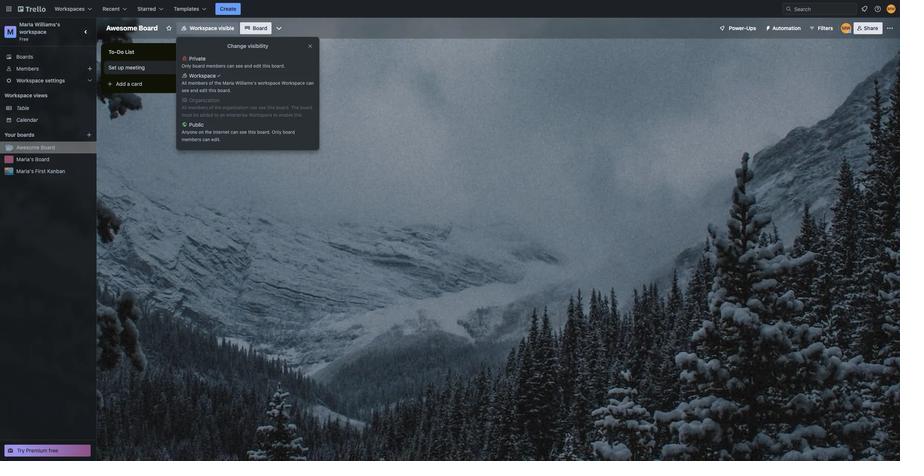 Task type: locate. For each thing, give the bounding box(es) containing it.
filters
[[819, 25, 834, 31]]

workspace for workspace views
[[4, 92, 32, 99]]

workspace
[[19, 29, 46, 35], [258, 80, 281, 86]]

members
[[206, 63, 226, 69], [188, 80, 208, 86], [188, 105, 208, 110], [182, 137, 201, 142]]

0 vertical spatial all
[[182, 80, 187, 86]]

the right "on"
[[205, 129, 212, 135]]

1 vertical spatial edit
[[200, 88, 208, 93]]

maria williams's workspace link
[[19, 21, 61, 35]]

can right organization
[[250, 105, 258, 110]]

board link
[[240, 22, 272, 34]]

workspace inside all members of the maria williams's workspace workspace can see and edit this board.
[[258, 80, 281, 86]]

0 horizontal spatial board
[[193, 63, 205, 69]]

add
[[220, 48, 230, 54], [116, 81, 126, 87]]

add another list button
[[207, 43, 308, 59]]

members down anyone
[[182, 137, 201, 142]]

0 vertical spatial workspace
[[19, 29, 46, 35]]

maria's down the maria's board
[[16, 168, 34, 174]]

1 of from the top
[[209, 80, 213, 86]]

0 notifications image
[[861, 4, 870, 13]]

workspace
[[190, 25, 217, 31], [189, 73, 216, 79], [16, 77, 44, 84], [282, 80, 305, 86], [4, 92, 32, 99], [249, 112, 272, 118]]

all members of the maria williams's workspace workspace can see and edit this board.
[[182, 80, 314, 93]]

maria
[[19, 21, 33, 28], [223, 80, 234, 86]]

see down enterprise
[[240, 129, 247, 135]]

recent button
[[98, 3, 132, 15]]

can down add another list
[[227, 63, 235, 69]]

this inside anyone on the internet can see this board. only board members can edit.
[[248, 129, 256, 135]]

0 vertical spatial maria williams (mariawilliams94) image
[[888, 4, 896, 13]]

williams's
[[35, 21, 60, 28], [236, 80, 257, 86]]

board inside text field
[[139, 24, 158, 32]]

1 vertical spatial all
[[182, 105, 187, 110]]

board. inside all members of the maria williams's workspace workspace can see and edit this board.
[[218, 88, 231, 93]]

free
[[49, 448, 58, 454]]

1 vertical spatial of
[[209, 105, 213, 110]]

1 to from the left
[[215, 112, 219, 118]]

all members of the organization can see this board. the board must be added to an enterprise workspace to enable this.
[[182, 105, 313, 118]]

this
[[263, 63, 271, 69], [209, 88, 217, 93], [268, 105, 275, 110], [248, 129, 256, 135]]

0 horizontal spatial to
[[215, 112, 219, 118]]

templates
[[174, 6, 199, 12]]

try premium free
[[17, 448, 58, 454]]

workspace up free
[[19, 29, 46, 35]]

of inside the "all members of the organization can see this board. the board must be added to an enterprise workspace to enable this."
[[209, 105, 213, 110]]

0 horizontal spatial maria williams (mariawilliams94) image
[[842, 23, 852, 33]]

1 horizontal spatial edit
[[254, 63, 262, 69]]

workspace visible
[[190, 25, 234, 31]]

0 vertical spatial awesome board
[[106, 24, 158, 32]]

1 vertical spatial add
[[116, 81, 126, 87]]

add left a
[[116, 81, 126, 87]]

board up maria's first kanban
[[35, 156, 49, 162]]

this down add another list button
[[263, 63, 271, 69]]

see inside anyone on the internet can see this board. only board members can edit.
[[240, 129, 247, 135]]

only down enable
[[272, 129, 282, 135]]

1 vertical spatial maria williams (mariawilliams94) image
[[842, 23, 852, 33]]

of
[[209, 80, 213, 86], [209, 105, 213, 110]]

share
[[865, 25, 879, 31]]

to left 'an'
[[215, 112, 219, 118]]

1 vertical spatial and
[[191, 88, 198, 93]]

members inside anyone on the internet can see this board. only board members can edit.
[[182, 137, 201, 142]]

can down 'close popover' icon
[[306, 80, 314, 86]]

maria's for maria's first kanban
[[16, 168, 34, 174]]

1 vertical spatial williams's
[[236, 80, 257, 86]]

all
[[182, 80, 187, 86], [182, 105, 187, 110]]

all left create from template… image at left
[[182, 80, 187, 86]]

board. up organization
[[218, 88, 231, 93]]

1 horizontal spatial to
[[274, 112, 278, 118]]

board
[[193, 63, 205, 69], [300, 105, 313, 110], [283, 129, 295, 135]]

1 all from the top
[[182, 80, 187, 86]]

board up maria's board link
[[41, 144, 55, 151]]

see up organization
[[182, 88, 189, 93]]

1 vertical spatial the
[[215, 105, 221, 110]]

0 vertical spatial maria's
[[16, 156, 34, 162]]

workspace for workspace visible
[[190, 25, 217, 31]]

add board image
[[86, 132, 92, 138]]

workspace right enterprise
[[249, 112, 272, 118]]

try premium free button
[[4, 445, 91, 457]]

2 horizontal spatial board
[[300, 105, 313, 110]]

can inside the "all members of the organization can see this board. the board must be added to an enterprise workspace to enable this."
[[250, 105, 258, 110]]

up
[[118, 64, 124, 71]]

of inside all members of the maria williams's workspace workspace can see and edit this board.
[[209, 80, 213, 86]]

members link
[[0, 63, 97, 75]]

board. up enable
[[276, 105, 290, 110]]

board
[[139, 24, 158, 32], [253, 25, 268, 31], [41, 144, 55, 151], [35, 156, 49, 162]]

1 horizontal spatial workspace
[[258, 80, 281, 86]]

1 horizontal spatial only
[[272, 129, 282, 135]]

1 horizontal spatial board
[[283, 129, 295, 135]]

add a card
[[116, 81, 142, 87]]

workspace navigation collapse icon image
[[81, 27, 91, 37]]

williams's down only board members can see and edit this board.
[[236, 80, 257, 86]]

the inside all members of the maria williams's workspace workspace can see and edit this board.
[[215, 80, 221, 86]]

see down all members of the maria williams's workspace workspace can see and edit this board.
[[259, 105, 266, 110]]

board. inside the "all members of the organization can see this board. the board must be added to an enterprise workspace to enable this."
[[276, 105, 290, 110]]

board down private
[[193, 63, 205, 69]]

workspace inside button
[[190, 25, 217, 31]]

workspace down members
[[16, 77, 44, 84]]

your boards
[[4, 132, 34, 138]]

board. down the "all members of the organization can see this board. the board must be added to an enterprise workspace to enable this."
[[257, 129, 271, 135]]

0 horizontal spatial maria
[[19, 21, 33, 28]]

starred
[[138, 6, 156, 12]]

see
[[236, 63, 243, 69], [182, 88, 189, 93], [259, 105, 266, 110], [240, 129, 247, 135]]

awesome board
[[106, 24, 158, 32], [16, 144, 55, 151]]

all inside the "all members of the organization can see this board. the board must be added to an enterprise workspace to enable this."
[[182, 105, 187, 110]]

0 horizontal spatial awesome board
[[16, 144, 55, 151]]

power-
[[730, 25, 747, 31]]

0 horizontal spatial and
[[191, 88, 198, 93]]

see inside the "all members of the organization can see this board. the board must be added to an enterprise workspace to enable this."
[[259, 105, 266, 110]]

1 vertical spatial only
[[272, 129, 282, 135]]

workspace down add another list button
[[258, 80, 281, 86]]

williams's inside all members of the maria williams's workspace workspace can see and edit this board.
[[236, 80, 257, 86]]

of right create from template… image at left
[[209, 80, 213, 86]]

1 maria's from the top
[[16, 156, 34, 162]]

1 horizontal spatial awesome
[[106, 24, 137, 32]]

and down create from template… image at left
[[191, 88, 198, 93]]

workspace up the at top left
[[282, 80, 305, 86]]

all inside all members of the maria williams's workspace workspace can see and edit this board.
[[182, 80, 187, 86]]

board inside 'link'
[[253, 25, 268, 31]]

create
[[220, 6, 237, 12]]

the inside the "all members of the organization can see this board. the board must be added to an enterprise workspace to enable this."
[[215, 105, 221, 110]]

2 vertical spatial board
[[283, 129, 295, 135]]

maria's up maria's first kanban
[[16, 156, 34, 162]]

2 all from the top
[[182, 105, 187, 110]]

the for workspace
[[215, 80, 221, 86]]

1 vertical spatial awesome board
[[16, 144, 55, 151]]

1 horizontal spatial maria williams (mariawilliams94) image
[[888, 4, 896, 13]]

all up must
[[182, 105, 187, 110]]

1 horizontal spatial add
[[220, 48, 230, 54]]

0 vertical spatial of
[[209, 80, 213, 86]]

and inside all members of the maria williams's workspace workspace can see and edit this board.
[[191, 88, 198, 93]]

views
[[33, 92, 48, 99]]

star or unstar board image
[[166, 25, 172, 31]]

edit down add another list button
[[254, 63, 262, 69]]

add inside add another list button
[[220, 48, 230, 54]]

0 horizontal spatial awesome
[[16, 144, 39, 151]]

workspace inside dropdown button
[[16, 77, 44, 84]]

of up added
[[209, 105, 213, 110]]

2 of from the top
[[209, 105, 213, 110]]

and down list
[[245, 63, 252, 69]]

maria down only board members can see and edit this board.
[[223, 80, 234, 86]]

edit up organization
[[200, 88, 208, 93]]

2 maria's from the top
[[16, 168, 34, 174]]

awesome down boards
[[16, 144, 39, 151]]

the
[[291, 105, 299, 110]]

awesome down "recent" dropdown button at the left top of page
[[106, 24, 137, 32]]

create button
[[216, 3, 241, 15]]

1 horizontal spatial williams's
[[236, 80, 257, 86]]

board down the "starred" popup button
[[139, 24, 158, 32]]

members up organization
[[188, 80, 208, 86]]

1 vertical spatial board
[[300, 105, 313, 110]]

maria inside all members of the maria williams's workspace workspace can see and edit this board.
[[223, 80, 234, 86]]

1 vertical spatial maria's
[[16, 168, 34, 174]]

board up this.
[[300, 105, 313, 110]]

0 horizontal spatial add
[[116, 81, 126, 87]]

0 vertical spatial only
[[182, 63, 191, 69]]

maria's
[[16, 156, 34, 162], [16, 168, 34, 174]]

this up organization
[[209, 88, 217, 93]]

only
[[182, 63, 191, 69], [272, 129, 282, 135]]

awesome board up the maria's board
[[16, 144, 55, 151]]

members up be
[[188, 105, 208, 110]]

can
[[227, 63, 235, 69], [306, 80, 314, 86], [250, 105, 258, 110], [231, 129, 238, 135], [203, 137, 210, 142]]

this left the at top left
[[268, 105, 275, 110]]

list
[[252, 48, 259, 54]]

1 horizontal spatial maria
[[223, 80, 234, 86]]

1 vertical spatial workspace
[[258, 80, 281, 86]]

maria inside maria williams's workspace free
[[19, 21, 33, 28]]

maria williams (mariawilliams94) image right filters
[[842, 23, 852, 33]]

0 vertical spatial add
[[220, 48, 230, 54]]

workspace up create from template… image at left
[[189, 73, 216, 79]]

0 vertical spatial awesome
[[106, 24, 137, 32]]

workspace inside all members of the maria williams's workspace workspace can see and edit this board.
[[282, 80, 305, 86]]

0 horizontal spatial edit
[[200, 88, 208, 93]]

the up 'an'
[[215, 105, 221, 110]]

1 vertical spatial maria
[[223, 80, 234, 86]]

maria williams (mariawilliams94) image right open information menu image
[[888, 4, 896, 13]]

0 vertical spatial edit
[[254, 63, 262, 69]]

workspace up 'table'
[[4, 92, 32, 99]]

maria up free
[[19, 21, 33, 28]]

0 horizontal spatial workspace
[[19, 29, 46, 35]]

0 vertical spatial williams's
[[35, 21, 60, 28]]

board up visibility
[[253, 25, 268, 31]]

power-ups button
[[715, 22, 761, 34]]

of for workspace
[[209, 80, 213, 86]]

boards
[[17, 132, 34, 138]]

this down the "all members of the organization can see this board. the board must be added to an enterprise workspace to enable this."
[[248, 129, 256, 135]]

on
[[199, 129, 204, 135]]

to
[[215, 112, 219, 118], [274, 112, 278, 118]]

board down enable
[[283, 129, 295, 135]]

members inside the "all members of the organization can see this board. the board must be added to an enterprise workspace to enable this."
[[188, 105, 208, 110]]

to left enable
[[274, 112, 278, 118]]

customize views image
[[276, 25, 283, 32]]

0 horizontal spatial williams's
[[35, 21, 60, 28]]

2 vertical spatial the
[[205, 129, 212, 135]]

starred button
[[133, 3, 168, 15]]

2 to from the left
[[274, 112, 278, 118]]

0 vertical spatial the
[[215, 80, 221, 86]]

the up organization
[[215, 80, 221, 86]]

anyone
[[182, 129, 197, 135]]

edit
[[254, 63, 262, 69], [200, 88, 208, 93]]

1 horizontal spatial awesome board
[[106, 24, 158, 32]]

0 horizontal spatial only
[[182, 63, 191, 69]]

maria williams (mariawilliams94) image
[[888, 4, 896, 13], [842, 23, 852, 33]]

automation button
[[763, 22, 806, 34]]

williams's down back to home image
[[35, 21, 60, 28]]

workspace left visible
[[190, 25, 217, 31]]

1 vertical spatial awesome
[[16, 144, 39, 151]]

all for organization
[[182, 105, 187, 110]]

sm image
[[763, 22, 773, 33]]

this inside the "all members of the organization can see this board. the board must be added to an enterprise workspace to enable this."
[[268, 105, 275, 110]]

templates button
[[169, 3, 211, 15]]

add left 'another'
[[220, 48, 230, 54]]

edit.
[[211, 137, 221, 142]]

the
[[215, 80, 221, 86], [215, 105, 221, 110], [205, 129, 212, 135]]

0 vertical spatial maria
[[19, 21, 33, 28]]

0 vertical spatial and
[[245, 63, 252, 69]]

back to home image
[[18, 3, 46, 15]]

only down private
[[182, 63, 191, 69]]

add inside add a card button
[[116, 81, 126, 87]]

see inside all members of the maria williams's workspace workspace can see and edit this board.
[[182, 88, 189, 93]]

awesome board up list
[[106, 24, 158, 32]]

1 horizontal spatial and
[[245, 63, 252, 69]]

awesome
[[106, 24, 137, 32], [16, 144, 39, 151]]

board.
[[272, 63, 285, 69], [218, 88, 231, 93], [276, 105, 290, 110], [257, 129, 271, 135]]

members
[[16, 65, 39, 72]]

do
[[117, 49, 124, 55]]

the inside anyone on the internet can see this board. only board members can edit.
[[205, 129, 212, 135]]

to-do list
[[109, 49, 134, 55]]



Task type: describe. For each thing, give the bounding box(es) containing it.
create from template… image
[[190, 81, 196, 87]]

organization
[[223, 105, 249, 110]]

first
[[35, 168, 46, 174]]

kanban
[[47, 168, 65, 174]]

visibility
[[248, 43, 269, 49]]

share button
[[854, 22, 883, 34]]

your boards with 3 items element
[[4, 131, 75, 139]]

board inside anyone on the internet can see this board. only board members can edit.
[[283, 129, 295, 135]]

workspaces button
[[50, 3, 97, 15]]

set up meeting
[[109, 64, 145, 71]]

can right 'internet'
[[231, 129, 238, 135]]

this member is an admin of this board. image
[[848, 30, 852, 33]]

ups
[[747, 25, 757, 31]]

only inside anyone on the internet can see this board. only board members can edit.
[[272, 129, 282, 135]]

all for workspace
[[182, 80, 187, 86]]

anyone on the internet can see this board. only board members can edit.
[[182, 129, 295, 142]]

try
[[17, 448, 25, 454]]

power-ups
[[730, 25, 757, 31]]

search image
[[786, 6, 792, 12]]

workspace inside maria williams's workspace free
[[19, 29, 46, 35]]

board. down add another list button
[[272, 63, 285, 69]]

board inside the "all members of the organization can see this board. the board must be added to an enterprise workspace to enable this."
[[300, 105, 313, 110]]

a
[[127, 81, 130, 87]]

awesome board inside text field
[[106, 24, 158, 32]]

recent
[[103, 6, 120, 12]]

show menu image
[[887, 25, 895, 32]]

must
[[182, 112, 192, 118]]

premium
[[26, 448, 47, 454]]

add for add another list
[[220, 48, 230, 54]]

settings
[[45, 77, 65, 84]]

members inside all members of the maria williams's workspace workspace can see and edit this board.
[[188, 80, 208, 86]]

be
[[194, 112, 199, 118]]

this.
[[294, 112, 303, 118]]

this inside all members of the maria williams's workspace workspace can see and edit this board.
[[209, 88, 217, 93]]

0 vertical spatial board
[[193, 63, 205, 69]]

change
[[227, 43, 247, 49]]

primary element
[[0, 0, 901, 18]]

workspace views
[[4, 92, 48, 99]]

change visibility
[[227, 43, 269, 49]]

edit inside all members of the maria williams's workspace workspace can see and edit this board.
[[200, 88, 208, 93]]

board. inside anyone on the internet can see this board. only board members can edit.
[[257, 129, 271, 135]]

maria's board link
[[16, 156, 92, 163]]

close popover image
[[308, 43, 313, 49]]

awesome inside text field
[[106, 24, 137, 32]]

enterprise
[[226, 112, 248, 118]]

Search field
[[792, 3, 857, 15]]

enable
[[279, 112, 293, 118]]

m link
[[4, 26, 16, 38]]

maria's for maria's board
[[16, 156, 34, 162]]

boards link
[[0, 51, 97, 63]]

public
[[189, 122, 204, 128]]

add a card button
[[104, 78, 187, 90]]

workspace inside the "all members of the organization can see this board. the board must be added to an enterprise workspace to enable this."
[[249, 112, 272, 118]]

m
[[7, 28, 14, 36]]

filters button
[[808, 22, 836, 34]]

set
[[109, 64, 117, 71]]

list
[[125, 49, 134, 55]]

the for organization
[[215, 105, 221, 110]]

maria williams's workspace free
[[19, 21, 61, 42]]

maria's first kanban
[[16, 168, 65, 174]]

visible
[[219, 25, 234, 31]]

can inside all members of the maria williams's workspace workspace can see and edit this board.
[[306, 80, 314, 86]]

your
[[4, 132, 16, 138]]

workspace visible button
[[176, 22, 239, 34]]

awesome board link
[[16, 144, 92, 151]]

workspace settings
[[16, 77, 65, 84]]

table
[[16, 105, 29, 111]]

card
[[131, 81, 142, 87]]

add another list
[[220, 48, 259, 54]]

maria's board
[[16, 156, 49, 162]]

free
[[19, 36, 29, 42]]

private
[[189, 55, 206, 62]]

workspace for workspace settings
[[16, 77, 44, 84]]

another
[[231, 48, 250, 54]]

workspace settings button
[[0, 75, 97, 87]]

workspaces
[[55, 6, 85, 12]]

maria's first kanban link
[[16, 168, 92, 175]]

set up meeting link
[[109, 64, 195, 71]]

members down add another list
[[206, 63, 226, 69]]

see down add another list
[[236, 63, 243, 69]]

automation
[[773, 25, 802, 31]]

table link
[[16, 104, 92, 112]]

williams's inside maria williams's workspace free
[[35, 21, 60, 28]]

To-Do List text field
[[104, 46, 186, 58]]

calendar
[[16, 117, 38, 123]]

open information menu image
[[875, 5, 882, 13]]

organization
[[189, 97, 220, 103]]

an
[[220, 112, 225, 118]]

can down "on"
[[203, 137, 210, 142]]

meeting
[[126, 64, 145, 71]]

add for add a card
[[116, 81, 126, 87]]

of for organization
[[209, 105, 213, 110]]

Board name text field
[[103, 22, 162, 34]]

internet
[[213, 129, 230, 135]]

added
[[200, 112, 213, 118]]

boards
[[16, 54, 33, 60]]

to-
[[109, 49, 117, 55]]

calendar link
[[16, 116, 92, 124]]

workspace for workspace
[[189, 73, 216, 79]]

only board members can see and edit this board.
[[182, 63, 285, 69]]



Task type: vqa. For each thing, say whether or not it's contained in the screenshot.
the rightmost the "Greg Robinson (gregrobinson96)" Icon
no



